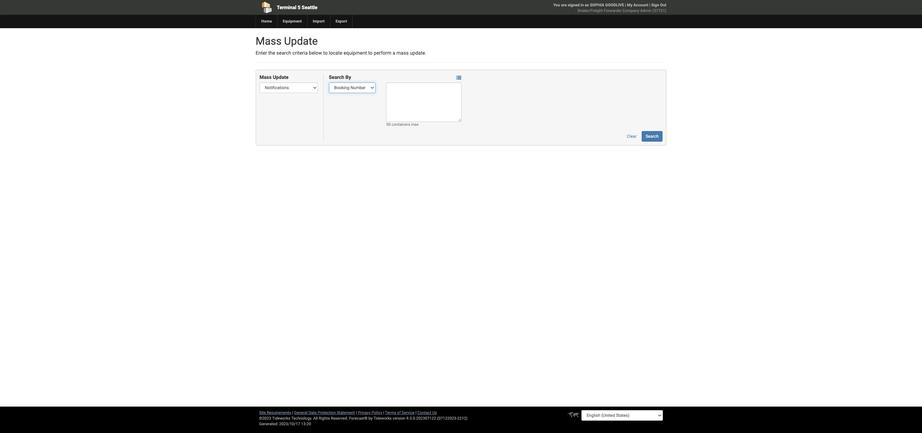 Task type: describe. For each thing, give the bounding box(es) containing it.
max
[[411, 123, 419, 127]]

update.
[[410, 50, 426, 56]]

search button
[[642, 131, 663, 142]]

mass update enter the search criteria below to locate equipment to perform a mass update.
[[256, 35, 426, 56]]

home
[[261, 19, 272, 24]]

©2023 tideworks
[[259, 417, 290, 421]]

requirements
[[267, 411, 291, 415]]

reserved.
[[331, 417, 348, 421]]

show list image
[[457, 75, 461, 80]]

below
[[309, 50, 322, 56]]

contact us link
[[418, 411, 437, 415]]

terms
[[385, 411, 396, 415]]

sophia
[[590, 3, 604, 7]]

policy
[[372, 411, 382, 415]]

seattle
[[302, 5, 317, 10]]

containers
[[392, 123, 410, 127]]

| left general
[[292, 411, 293, 415]]

my
[[627, 3, 633, 7]]

equipment
[[344, 50, 367, 56]]

forecast®
[[349, 417, 368, 421]]

site requirements | general data protection statement | privacy policy | terms of service | contact us ©2023 tideworks technology. all rights reserved. forecast® by tideworks version 9.5.0.202307122 (07122023-2212) generated: 2023/10/17 13:20
[[259, 411, 468, 427]]

privacy
[[358, 411, 371, 415]]

| up forecast®
[[356, 411, 357, 415]]

general data protection statement link
[[294, 411, 355, 415]]

locate
[[329, 50, 342, 56]]

mass update
[[260, 75, 289, 80]]

technology.
[[291, 417, 312, 421]]

| up 9.5.0.202307122
[[416, 411, 417, 415]]

2212)
[[457, 417, 468, 421]]

statement
[[337, 411, 355, 415]]

service
[[402, 411, 415, 415]]

broker/freight
[[578, 8, 603, 13]]

criteria
[[293, 50, 308, 56]]

13:20
[[301, 422, 311, 427]]

mass for mass update enter the search criteria below to locate equipment to perform a mass update.
[[256, 35, 282, 47]]

by
[[346, 75, 351, 80]]

search
[[277, 50, 291, 56]]

import
[[313, 19, 325, 24]]

admin
[[640, 8, 652, 13]]

you
[[553, 3, 560, 7]]

account
[[634, 3, 648, 7]]

| left sign
[[649, 3, 650, 7]]



Task type: vqa. For each thing, say whether or not it's contained in the screenshot.
'PAYMENT OPTIONS' link
no



Task type: locate. For each thing, give the bounding box(es) containing it.
0 horizontal spatial to
[[323, 50, 328, 56]]

0 vertical spatial search
[[329, 75, 344, 80]]

clear
[[627, 134, 637, 139]]

50
[[386, 123, 391, 127]]

my account link
[[627, 3, 648, 7]]

company
[[623, 8, 639, 13]]

2023/10/17
[[279, 422, 300, 427]]

goodlive
[[605, 3, 624, 7]]

(57721)
[[653, 8, 667, 13]]

privacy policy link
[[358, 411, 382, 415]]

tideworks
[[374, 417, 392, 421]]

search
[[329, 75, 344, 80], [646, 134, 659, 139]]

1 horizontal spatial to
[[368, 50, 373, 56]]

update for mass update
[[273, 75, 289, 80]]

home link
[[256, 15, 277, 28]]

0 vertical spatial mass
[[256, 35, 282, 47]]

general
[[294, 411, 308, 415]]

mass down the enter
[[260, 75, 272, 80]]

terms of service link
[[385, 411, 415, 415]]

signed
[[568, 3, 580, 7]]

search for search by
[[329, 75, 344, 80]]

generated:
[[259, 422, 278, 427]]

5
[[298, 5, 301, 10]]

1 to from the left
[[323, 50, 328, 56]]

site
[[259, 411, 266, 415]]

data
[[309, 411, 317, 415]]

as
[[585, 3, 589, 7]]

mass
[[256, 35, 282, 47], [260, 75, 272, 80]]

update for mass update enter the search criteria below to locate equipment to perform a mass update.
[[284, 35, 318, 47]]

protection
[[318, 411, 336, 415]]

search right clear
[[646, 134, 659, 139]]

terminal
[[277, 5, 296, 10]]

1 vertical spatial update
[[273, 75, 289, 80]]

update down search
[[273, 75, 289, 80]]

search by
[[329, 75, 351, 80]]

9.5.0.202307122
[[406, 417, 436, 421]]

site requirements link
[[259, 411, 291, 415]]

| up tideworks
[[383, 411, 384, 415]]

50 containers max
[[386, 123, 419, 127]]

terminal 5 seattle link
[[256, 0, 421, 15]]

equipment
[[283, 19, 302, 24]]

of
[[397, 411, 401, 415]]

contact
[[418, 411, 431, 415]]

(07122023-
[[437, 417, 457, 421]]

| left my
[[625, 3, 626, 7]]

are
[[561, 3, 567, 7]]

enter
[[256, 50, 267, 56]]

None text field
[[386, 83, 462, 122]]

search for search
[[646, 134, 659, 139]]

export
[[336, 19, 347, 24]]

to right below
[[323, 50, 328, 56]]

update up criteria
[[284, 35, 318, 47]]

clear button
[[623, 131, 641, 142]]

terminal 5 seattle
[[277, 5, 317, 10]]

perform
[[374, 50, 392, 56]]

export link
[[330, 15, 352, 28]]

us
[[432, 411, 437, 415]]

2 to from the left
[[368, 50, 373, 56]]

|
[[625, 3, 626, 7], [649, 3, 650, 7], [292, 411, 293, 415], [356, 411, 357, 415], [383, 411, 384, 415], [416, 411, 417, 415]]

mass up the
[[256, 35, 282, 47]]

1 vertical spatial search
[[646, 134, 659, 139]]

sign out link
[[651, 3, 667, 7]]

mass
[[397, 50, 409, 56]]

a
[[393, 50, 395, 56]]

to left perform
[[368, 50, 373, 56]]

update inside mass update enter the search criteria below to locate equipment to perform a mass update.
[[284, 35, 318, 47]]

mass inside mass update enter the search criteria below to locate equipment to perform a mass update.
[[256, 35, 282, 47]]

update
[[284, 35, 318, 47], [273, 75, 289, 80]]

to
[[323, 50, 328, 56], [368, 50, 373, 56]]

equipment link
[[277, 15, 307, 28]]

1 vertical spatial mass
[[260, 75, 272, 80]]

1 horizontal spatial search
[[646, 134, 659, 139]]

out
[[660, 3, 667, 7]]

sign
[[651, 3, 659, 7]]

version
[[393, 417, 406, 421]]

0 vertical spatial update
[[284, 35, 318, 47]]

in
[[581, 3, 584, 7]]

0 horizontal spatial search
[[329, 75, 344, 80]]

all
[[313, 417, 318, 421]]

by
[[369, 417, 373, 421]]

mass for mass update
[[260, 75, 272, 80]]

you are signed in as sophia goodlive | my account | sign out broker/freight forwarder company admin (57721)
[[553, 3, 667, 13]]

forwarder
[[604, 8, 622, 13]]

import link
[[307, 15, 330, 28]]

search inside button
[[646, 134, 659, 139]]

rights
[[319, 417, 330, 421]]

the
[[268, 50, 275, 56]]

search left "by"
[[329, 75, 344, 80]]



